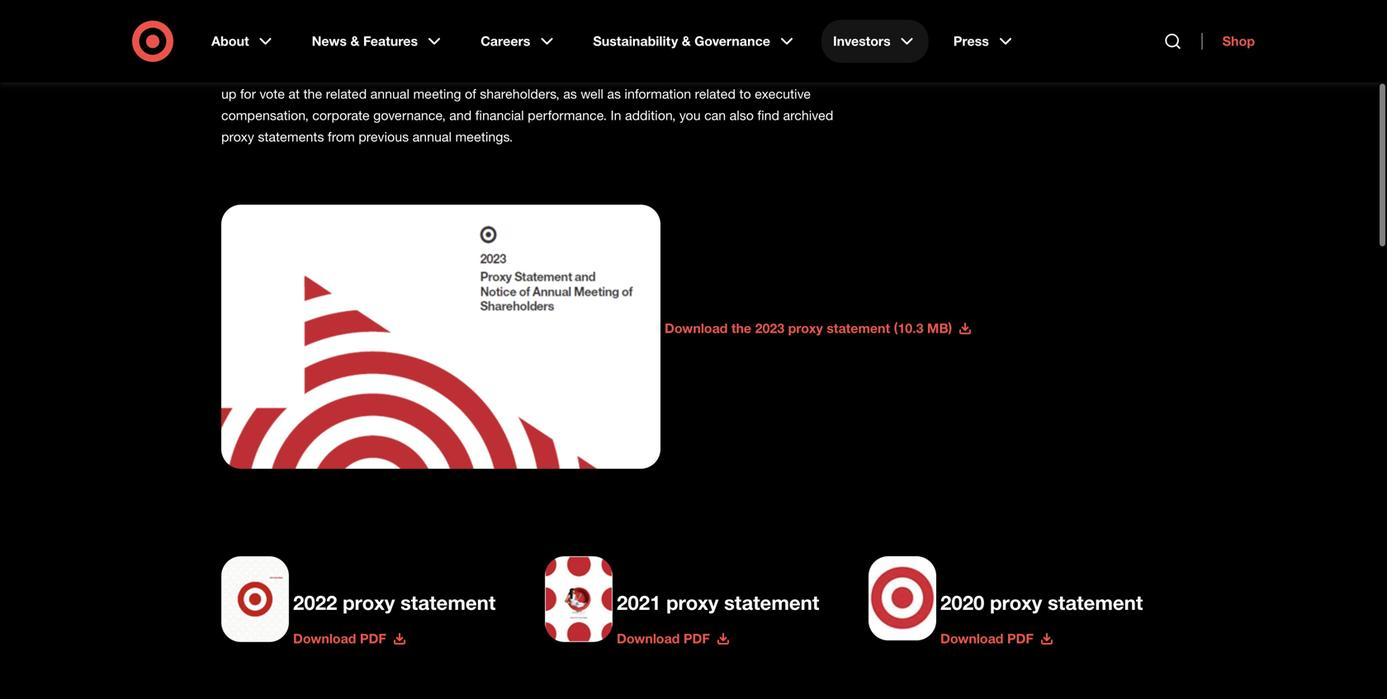 Task type: locate. For each thing, give the bounding box(es) containing it.
news & features
[[312, 33, 418, 49]]

business
[[777, 57, 830, 73]]

proxy down news & features
[[360, 57, 393, 73]]

0 vertical spatial and
[[567, 57, 589, 73]]

previous
[[359, 121, 409, 137]]

about
[[688, 57, 722, 73]]

0 horizontal spatial the
[[304, 78, 322, 95]]

download the 2023 proxy statement (10.3 mb) link
[[665, 313, 972, 330]]

is
[[459, 57, 469, 73]]

2020
[[941, 584, 985, 607]]

1 horizontal spatial download pdf
[[617, 624, 710, 640]]

download pdf link
[[293, 624, 406, 640], [617, 624, 730, 640], [941, 624, 1054, 640]]

download pdf down 2021 at the bottom of page
[[617, 624, 710, 640]]

download pdf for 2020
[[941, 624, 1034, 640]]

download down 2020
[[941, 624, 1004, 640]]

from
[[328, 121, 355, 137]]

download down 2022
[[293, 624, 356, 640]]

download pdf link down 2022
[[293, 624, 406, 640]]

2 related from the left
[[695, 78, 736, 95]]

1 horizontal spatial of
[[762, 57, 773, 73]]

& up about
[[682, 33, 691, 49]]

and
[[567, 57, 589, 73], [449, 100, 472, 116]]

of right items
[[762, 57, 773, 73]]

1 vertical spatial the
[[732, 313, 752, 329]]

includes
[[593, 57, 642, 73]]

the inside our most recently filed proxy statement is available below and includes details about items of business up for vote at the related annual meeting of shareholders, as well as information related to executive compensation, corporate governance, and financial performance. in addition, you can also find archived proxy statements from previous annual meetings.
[[304, 78, 322, 95]]

filed
[[331, 57, 356, 73]]

pdf
[[360, 624, 386, 640], [684, 624, 710, 640], [1007, 624, 1034, 640]]

1 pdf from the left
[[360, 624, 386, 640]]

1 horizontal spatial &
[[682, 33, 691, 49]]

download pdf
[[293, 624, 386, 640], [617, 624, 710, 640], [941, 624, 1034, 640]]

2022 proxy statement
[[293, 584, 496, 607]]

download
[[665, 313, 728, 329], [293, 624, 356, 640], [617, 624, 680, 640], [941, 624, 1004, 640]]

1 vertical spatial of
[[465, 78, 476, 95]]

0 horizontal spatial pdf
[[360, 624, 386, 640]]

0 horizontal spatial &
[[351, 33, 360, 49]]

download pdf for 2021
[[617, 624, 710, 640]]

0 horizontal spatial download pdf
[[293, 624, 386, 640]]

&
[[351, 33, 360, 49], [682, 33, 691, 49]]

the
[[304, 78, 322, 95], [732, 313, 752, 329]]

proxy right 2021 at the bottom of page
[[667, 584, 719, 607]]

proxy
[[360, 57, 393, 73], [221, 121, 254, 137], [788, 313, 823, 329], [343, 584, 395, 607], [667, 584, 719, 607], [990, 584, 1043, 607]]

download pdf link for 2021
[[617, 624, 730, 640]]

of
[[762, 57, 773, 73], [465, 78, 476, 95]]

governance,
[[373, 100, 446, 116]]

3 pdf from the left
[[1007, 624, 1034, 640]]

pdf down the 2022 proxy statement
[[360, 624, 386, 640]]

& right news
[[351, 33, 360, 49]]

3 download pdf from the left
[[941, 624, 1034, 640]]

annual up "governance,"
[[371, 78, 410, 95]]

download pdf link for 2022
[[293, 624, 406, 640]]

download pdf link down 2021 at the bottom of page
[[617, 624, 730, 640]]

shop
[[1223, 33, 1255, 49]]

1 horizontal spatial related
[[695, 78, 736, 95]]

proxy right 2020
[[990, 584, 1043, 607]]

for
[[240, 78, 256, 95]]

careers
[[481, 33, 530, 49]]

of down 'is'
[[465, 78, 476, 95]]

pdf down 2021 proxy statement at the bottom
[[684, 624, 710, 640]]

1 horizontal spatial as
[[607, 78, 621, 95]]

our most recently filed proxy statement is available below and includes details about items of business up for vote at the related annual meeting of shareholders, as well as information related to executive compensation, corporate governance, and financial performance. in addition, you can also find archived proxy statements from previous annual meetings.
[[221, 57, 834, 137]]

1 horizontal spatial pdf
[[684, 624, 710, 640]]

0 horizontal spatial related
[[326, 78, 367, 95]]

annual
[[371, 78, 410, 95], [413, 121, 452, 137]]

2 download pdf link from the left
[[617, 624, 730, 640]]

pdf down 2020 proxy statement
[[1007, 624, 1034, 640]]

3 download pdf link from the left
[[941, 624, 1054, 640]]

press link
[[942, 20, 1027, 63]]

2 pdf from the left
[[684, 624, 710, 640]]

1 & from the left
[[351, 33, 360, 49]]

0 vertical spatial annual
[[371, 78, 410, 95]]

download for 2020 proxy statement
[[941, 624, 1004, 640]]

2022 target corporation annual report image
[[221, 197, 661, 462]]

news & features link
[[300, 20, 456, 63]]

download pdf link down 2020
[[941, 624, 1054, 640]]

2022
[[293, 584, 337, 607]]

0 horizontal spatial as
[[563, 78, 577, 95]]

1 download pdf from the left
[[293, 624, 386, 640]]

related up can
[[695, 78, 736, 95]]

and down meeting
[[449, 100, 472, 116]]

2 horizontal spatial download pdf link
[[941, 624, 1054, 640]]

annual down "governance,"
[[413, 121, 452, 137]]

as up the in
[[607, 78, 621, 95]]

1 as from the left
[[563, 78, 577, 95]]

download for 2021 proxy statement
[[617, 624, 680, 640]]

1 vertical spatial annual
[[413, 121, 452, 137]]

performance.
[[528, 100, 607, 116]]

0 horizontal spatial of
[[465, 78, 476, 95]]

download pdf down 2020
[[941, 624, 1034, 640]]

addition,
[[625, 100, 676, 116]]

(10.3
[[894, 313, 924, 329]]

download down 2021 at the bottom of page
[[617, 624, 680, 640]]

0 vertical spatial the
[[304, 78, 322, 95]]

1 download pdf link from the left
[[293, 624, 406, 640]]

well
[[581, 78, 604, 95]]

and up well at the left
[[567, 57, 589, 73]]

2 & from the left
[[682, 33, 691, 49]]

the left 2023
[[732, 313, 752, 329]]

at
[[289, 78, 300, 95]]

the right at
[[304, 78, 322, 95]]

our
[[221, 57, 243, 73]]

as
[[563, 78, 577, 95], [607, 78, 621, 95]]

2 horizontal spatial download pdf
[[941, 624, 1034, 640]]

download pdf down 2022
[[293, 624, 386, 640]]

archived
[[783, 100, 834, 116]]

statement
[[396, 57, 456, 73], [827, 313, 890, 329], [401, 584, 496, 607], [724, 584, 820, 607], [1048, 584, 1143, 607]]

shareholders,
[[480, 78, 560, 95]]

up
[[221, 78, 237, 95]]

2 horizontal spatial pdf
[[1007, 624, 1034, 640]]

related down filed in the left of the page
[[326, 78, 367, 95]]

sustainability & governance link
[[582, 20, 808, 63]]

2020 proxy statement
[[941, 584, 1143, 607]]

a red and white circle image
[[869, 549, 937, 633]]

as up performance.
[[563, 78, 577, 95]]

available
[[473, 57, 524, 73]]

2 download pdf from the left
[[617, 624, 710, 640]]

1 vertical spatial and
[[449, 100, 472, 116]]

& for governance
[[682, 33, 691, 49]]

1 horizontal spatial download pdf link
[[617, 624, 730, 640]]

related
[[326, 78, 367, 95], [695, 78, 736, 95]]

0 horizontal spatial download pdf link
[[293, 624, 406, 640]]



Task type: vqa. For each thing, say whether or not it's contained in the screenshot.
Guarantee Match
no



Task type: describe. For each thing, give the bounding box(es) containing it.
compensation,
[[221, 100, 309, 116]]

proxy right 2022
[[343, 584, 395, 607]]

also
[[730, 100, 754, 116]]

proxy down the compensation,
[[221, 121, 254, 137]]

download left 2023
[[665, 313, 728, 329]]

1 horizontal spatial the
[[732, 313, 752, 329]]

about
[[211, 33, 249, 49]]

mb)
[[927, 313, 952, 329]]

0 vertical spatial of
[[762, 57, 773, 73]]

statement inside our most recently filed proxy statement is available below and includes details about items of business up for vote at the related annual meeting of shareholders, as well as information related to executive compensation, corporate governance, and financial performance. in addition, you can also find archived proxy statements from previous annual meetings.
[[396, 57, 456, 73]]

statements
[[258, 121, 324, 137]]

0 horizontal spatial and
[[449, 100, 472, 116]]

2021 proxy statement
[[617, 584, 820, 607]]

sustainability
[[593, 33, 678, 49]]

information
[[625, 78, 691, 95]]

details
[[646, 57, 684, 73]]

bullseye icon image
[[221, 549, 289, 635]]

1 horizontal spatial and
[[567, 57, 589, 73]]

press
[[954, 33, 989, 49]]

meetings.
[[455, 121, 513, 137]]

1 related from the left
[[326, 78, 367, 95]]

in
[[611, 100, 622, 116]]

proxy right 2023
[[788, 313, 823, 329]]

about link
[[200, 20, 287, 63]]

2021
[[617, 584, 661, 607]]

sustainability & governance
[[593, 33, 770, 49]]

download for 2022 proxy statement
[[293, 624, 356, 640]]

governance
[[695, 33, 770, 49]]

can
[[705, 100, 726, 116]]

careers link
[[469, 20, 568, 63]]

pdf for 2022
[[360, 624, 386, 640]]

news
[[312, 33, 347, 49]]

corporate
[[312, 100, 370, 116]]

statement for 2022 proxy statement
[[401, 584, 496, 607]]

download pdf link for 2020
[[941, 624, 1054, 640]]

features
[[363, 33, 418, 49]]

below
[[528, 57, 563, 73]]

investors link
[[822, 20, 929, 63]]

2023
[[755, 313, 785, 329]]

investors
[[833, 33, 891, 49]]

shop link
[[1202, 33, 1255, 50]]

find
[[758, 100, 780, 116]]

meeting
[[413, 78, 461, 95]]

recently
[[280, 57, 327, 73]]

download the 2023 proxy statement (10.3 mb)
[[665, 313, 952, 329]]

items
[[726, 57, 758, 73]]

executive
[[755, 78, 811, 95]]

pdf for 2021
[[684, 624, 710, 640]]

to
[[740, 78, 751, 95]]

1 horizontal spatial annual
[[413, 121, 452, 137]]

vote
[[260, 78, 285, 95]]

pdf for 2020
[[1007, 624, 1034, 640]]

& for features
[[351, 33, 360, 49]]

2 as from the left
[[607, 78, 621, 95]]

most
[[247, 57, 276, 73]]

statement for 2021 proxy statement
[[724, 584, 820, 607]]

download pdf for 2022
[[293, 624, 386, 640]]

0 horizontal spatial annual
[[371, 78, 410, 95]]

statement for 2020 proxy statement
[[1048, 584, 1143, 607]]

financial
[[475, 100, 524, 116]]

you
[[680, 100, 701, 116]]

background pattern image
[[545, 549, 613, 635]]



